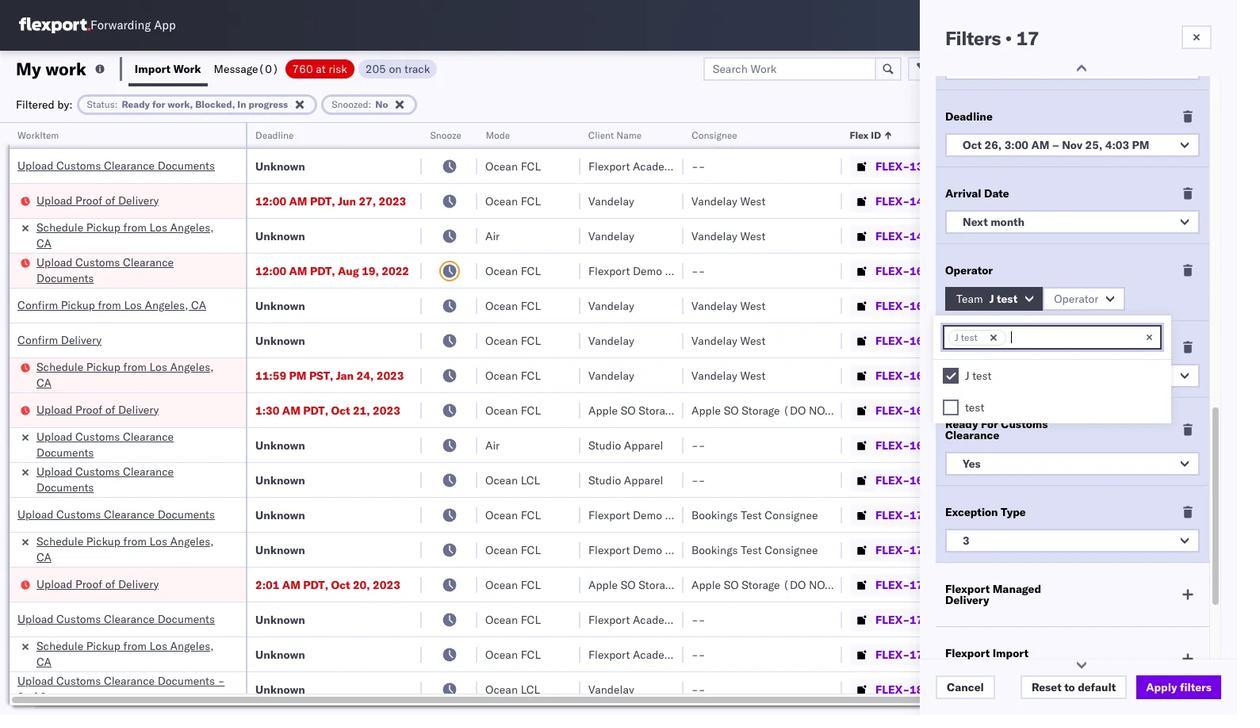 Task type: locate. For each thing, give the bounding box(es) containing it.
j test
[[955, 332, 978, 343], [965, 369, 992, 383]]

0 vertical spatial confirm
[[17, 298, 58, 312]]

lcl for studio apparel
[[521, 473, 540, 487]]

schedule pickup from los angeles, ca button
[[36, 359, 225, 392]]

type
[[1003, 340, 1028, 355], [1001, 505, 1026, 520]]

resize handle column header for mode
[[562, 123, 581, 715]]

0 horizontal spatial deadline
[[255, 129, 294, 141]]

flex-1798102
[[876, 613, 958, 627], [876, 648, 958, 662]]

1 3 from the top
[[963, 369, 970, 383]]

1 : from the left
[[115, 98, 118, 110]]

2 vertical spatial abcd1234560
[[977, 368, 1056, 382]]

1662119
[[910, 299, 958, 313], [910, 334, 958, 348], [910, 368, 958, 383]]

1 vertical spatial flex-1798102
[[876, 648, 958, 662]]

progress
[[249, 98, 288, 110]]

0 vertical spatial ocean lcl
[[485, 473, 540, 487]]

1 vertical spatial oct
[[331, 403, 350, 418]]

2 ocean lcl from the top
[[485, 683, 540, 697]]

0 vertical spatial oct
[[963, 138, 982, 152]]

client
[[589, 129, 614, 141]]

flex-1728395 down flex-1695942
[[876, 508, 958, 522]]

by:
[[57, 97, 73, 111]]

abcd1234560
[[977, 298, 1056, 313], [977, 333, 1056, 347], [977, 368, 1056, 382]]

flexport import customs
[[946, 646, 1029, 672]]

work up status : ready for work, blocked, in progress
[[173, 61, 201, 76]]

1 vertical spatial upload proof of delivery button
[[36, 402, 159, 419]]

pm right 4:03
[[1132, 138, 1150, 152]]

abcd1234560 down team j test
[[977, 333, 1056, 347]]

2 upload proof of delivery button from the top
[[36, 402, 159, 419]]

6 resize handle column header from the left
[[823, 123, 842, 715]]

forwarding
[[90, 18, 151, 33]]

abcd1234560 up the aplu9843989
[[977, 368, 1056, 382]]

1728395 up 1753592
[[910, 543, 958, 557]]

flex-1798102 down flex-1753592
[[876, 613, 958, 627]]

pdt, for 19,
[[310, 264, 335, 278]]

from inside button
[[123, 360, 147, 374]]

12:00 for 12:00 am pdt, aug 19, 2022
[[255, 264, 286, 278]]

3 flex-1662119 from the top
[[876, 368, 958, 383]]

8 ocean fcl from the top
[[485, 508, 541, 522]]

1 horizontal spatial j
[[965, 369, 970, 383]]

client name button
[[581, 126, 668, 142]]

13 flex- from the top
[[876, 578, 910, 592]]

pdt, for 21,
[[303, 403, 328, 418]]

vandelay
[[589, 194, 634, 208], [692, 194, 737, 208], [589, 229, 634, 243], [692, 229, 737, 243], [589, 299, 634, 313], [692, 299, 737, 313], [589, 334, 634, 348], [692, 334, 737, 348], [589, 368, 634, 383], [692, 368, 737, 383], [589, 683, 634, 697]]

1 vertical spatial flex-1728395
[[876, 543, 958, 557]]

file
[[966, 61, 985, 76]]

1 upload proof of delivery button from the top
[[36, 192, 159, 210]]

am inside button
[[1032, 138, 1050, 152]]

4 fcl from the top
[[521, 299, 541, 313]]

1 vertical spatial abcd1234560
[[977, 333, 1056, 347]]

ca for vandelay
[[36, 236, 52, 250]]

upload customs clearance documents link
[[17, 157, 215, 173], [36, 254, 225, 286], [36, 429, 225, 460], [36, 464, 225, 495], [17, 506, 215, 522], [17, 611, 215, 627]]

12:00 left jun
[[255, 194, 286, 208]]

10 fcl from the top
[[521, 578, 541, 592]]

0 vertical spatial apparel
[[624, 438, 663, 453]]

reset
[[1032, 681, 1062, 695]]

2 horizontal spatial j
[[990, 292, 994, 306]]

1 flex-1728395 from the top
[[876, 508, 958, 522]]

1 lcl from the top
[[521, 473, 540, 487]]

ready inside ready for customs clearance
[[946, 417, 978, 432]]

numbers for mbl/mawb numbers
[[1138, 129, 1177, 141]]

0 horizontal spatial ready
[[122, 98, 150, 110]]

studio
[[589, 438, 621, 453], [589, 473, 621, 487]]

proof for 1:30 am pdt, oct 21, 2023
[[75, 403, 102, 417]]

760
[[292, 61, 313, 76]]

1 vertical spatial studio
[[589, 473, 621, 487]]

3 academy from the top
[[633, 648, 679, 662]]

1 vertical spatial ready
[[946, 417, 978, 432]]

None text field
[[1010, 331, 1025, 344]]

0 vertical spatial demo
[[633, 264, 662, 278]]

filters • 17
[[946, 26, 1039, 50]]

2 unknown from the top
[[255, 229, 305, 243]]

deadline button
[[247, 126, 406, 142]]

0 vertical spatial 3
[[963, 369, 970, 383]]

2 vertical spatial 1662119
[[910, 368, 958, 383]]

1 horizontal spatial 2
[[40, 690, 47, 704]]

1660288
[[910, 264, 958, 278]]

2 vandelay west from the top
[[692, 229, 766, 243]]

flex-1662119 up flex-1669777 at the right bottom
[[876, 368, 958, 383]]

cmdu3984074
[[977, 577, 1059, 592]]

flex-1835605 button
[[850, 679, 961, 701], [850, 679, 961, 701]]

flexport
[[589, 159, 630, 173], [589, 264, 630, 278], [589, 508, 630, 522], [589, 543, 630, 557], [946, 582, 990, 596], [589, 613, 630, 627], [946, 646, 990, 661], [589, 648, 630, 662]]

ocean lcl for studio apparel
[[485, 473, 540, 487]]

app
[[154, 18, 176, 33]]

tcnu1234565
[[1145, 194, 1223, 208]]

: for snoozed
[[369, 98, 371, 110]]

oct left 26,
[[963, 138, 982, 152]]

1 vertical spatial lcl
[[521, 683, 540, 697]]

0 vertical spatial lcl
[[521, 473, 540, 487]]

storage
[[639, 403, 677, 418], [742, 403, 780, 418], [639, 578, 677, 592], [742, 578, 780, 592]]

j right team
[[990, 292, 994, 306]]

2 studio from the top
[[589, 473, 621, 487]]

7 fcl from the top
[[521, 403, 541, 418]]

0 vertical spatial j
[[990, 292, 994, 306]]

apple so storage (do not use)
[[589, 403, 759, 418], [692, 403, 862, 418], [589, 578, 759, 592], [692, 578, 862, 592]]

schedule pickup from los angeles, ca link
[[36, 219, 225, 251], [36, 359, 225, 391], [36, 533, 225, 565], [36, 638, 225, 670]]

1 vertical spatial deadline
[[255, 129, 294, 141]]

0 vertical spatial work
[[173, 61, 201, 76]]

lcl for vandelay
[[521, 683, 540, 697]]

flex-1695867
[[876, 438, 958, 453]]

1 12:00 from the top
[[255, 194, 286, 208]]

1 horizontal spatial :
[[369, 98, 371, 110]]

1 vertical spatial 1728395
[[910, 543, 958, 557]]

2 schedule pickup from los angeles, ca link from the top
[[36, 359, 225, 391]]

angeles, inside button
[[170, 360, 214, 374]]

3 down work item type
[[963, 369, 970, 383]]

1 vertical spatial flexport demo consignee
[[589, 508, 719, 522]]

pickup inside button
[[86, 360, 121, 374]]

2 confirm from the top
[[17, 333, 58, 347]]

pickup for vandelay
[[86, 220, 121, 234]]

2 vertical spatial proof
[[75, 577, 102, 591]]

11 ocean from the top
[[485, 578, 518, 592]]

2 ocean from the top
[[485, 194, 518, 208]]

0 vertical spatial flexport demo consignee
[[589, 264, 719, 278]]

1 vertical spatial test
[[741, 543, 762, 557]]

12 ocean from the top
[[485, 613, 518, 627]]

work inside button
[[173, 61, 201, 76]]

am left "aug" on the left of page
[[289, 264, 307, 278]]

1 ocean lcl from the top
[[485, 473, 540, 487]]

1 horizontal spatial import
[[993, 646, 1029, 661]]

9 ocean fcl from the top
[[485, 543, 541, 557]]

1 vertical spatial pm
[[289, 368, 307, 383]]

j test down work item type
[[965, 369, 992, 383]]

4 schedule pickup from los angeles, ca from the top
[[36, 639, 214, 669]]

1 vertical spatial 1662119
[[910, 334, 958, 348]]

abcd1234560 down caiu7969337
[[977, 298, 1056, 313]]

8 fcl from the top
[[521, 508, 541, 522]]

1 vertical spatial demo
[[633, 508, 662, 522]]

0 vertical spatial flex-1662119
[[876, 299, 958, 313]]

j down work item type
[[965, 369, 970, 383]]

flex-1662119 down flex-1660288
[[876, 299, 958, 313]]

6 ocean from the top
[[485, 368, 518, 383]]

1662119 left item
[[910, 334, 958, 348]]

0 vertical spatial upload proof of delivery
[[36, 193, 159, 207]]

1662119 down 1660288
[[910, 299, 958, 313]]

resize handle column header
[[227, 123, 246, 715], [403, 123, 422, 715], [458, 123, 478, 715], [562, 123, 581, 715], [665, 123, 684, 715], [823, 123, 842, 715], [950, 123, 969, 715], [1053, 123, 1072, 715], [1197, 123, 1216, 715]]

1 vandelay west from the top
[[692, 194, 766, 208]]

next
[[963, 215, 988, 229]]

angeles, for flexport academy
[[170, 639, 214, 653]]

flexport demo consignee
[[589, 264, 719, 278], [589, 508, 719, 522], [589, 543, 719, 557]]

: left no
[[369, 98, 371, 110]]

2 : from the left
[[369, 98, 371, 110]]

1 vertical spatial type
[[1001, 505, 1026, 520]]

0 vertical spatial upload proof of delivery link
[[36, 192, 159, 208]]

schedule pickup from los angeles, ca for flexport demo consignee
[[36, 534, 214, 564]]

1 apparel from the top
[[624, 438, 663, 453]]

upload customs clearance documents
[[17, 158, 215, 173], [36, 255, 174, 285], [36, 430, 174, 460], [36, 464, 174, 495], [17, 507, 215, 522], [17, 612, 215, 626]]

1 vertical spatial 3 button
[[946, 529, 1200, 553]]

1 1662119 from the top
[[910, 299, 958, 313]]

3 for second 3 button from the bottom
[[963, 369, 970, 383]]

pickup inside button
[[61, 298, 95, 312]]

0 vertical spatial air
[[485, 229, 500, 243]]

apparel for ocean lcl
[[624, 473, 663, 487]]

pdt, left "aug" on the left of page
[[310, 264, 335, 278]]

3 schedule from the top
[[36, 534, 83, 549]]

container numbers
[[977, 123, 1020, 148]]

0 vertical spatial 1728395
[[910, 508, 958, 522]]

2023 for 1:30 am pdt, oct 21, 2023
[[373, 403, 400, 418]]

in
[[237, 98, 246, 110]]

1 vertical spatial ocean lcl
[[485, 683, 540, 697]]

1 horizontal spatial pm
[[1132, 138, 1150, 152]]

1 flex-1798102 from the top
[[876, 613, 958, 627]]

0 horizontal spatial import
[[135, 61, 171, 76]]

type right item
[[1003, 340, 1028, 355]]

0 horizontal spatial operator
[[946, 263, 993, 278]]

deadline
[[946, 109, 993, 124], [255, 129, 294, 141]]

am right 1:30
[[282, 403, 301, 418]]

4 ocean fcl from the top
[[485, 299, 541, 313]]

1 vertical spatial studio apparel
[[589, 473, 663, 487]]

1 vertical spatial flex-1662119
[[876, 334, 958, 348]]

1 vertical spatial work
[[946, 340, 973, 355]]

2 vertical spatial oct
[[331, 578, 350, 592]]

3 button up "cmdu3984074"
[[946, 529, 1200, 553]]

import work
[[135, 61, 201, 76]]

0 horizontal spatial numbers
[[977, 136, 1017, 148]]

2 resize handle column header from the left
[[403, 123, 422, 715]]

flex
[[850, 129, 869, 141]]

11 flex- from the top
[[876, 508, 910, 522]]

0 vertical spatial import
[[135, 61, 171, 76]]

oct for flex-1669777
[[331, 403, 350, 418]]

0 vertical spatial 3 button
[[946, 364, 1200, 388]]

0 vertical spatial academy
[[633, 159, 679, 173]]

1662119 up 1669777
[[910, 368, 958, 383]]

2 flexport academy from the top
[[589, 613, 679, 627]]

pm left the pst,
[[289, 368, 307, 383]]

0 vertical spatial studio apparel
[[589, 438, 663, 453]]

schedule pickup from los angeles, ca link for flexport academy
[[36, 638, 225, 670]]

16 flex- from the top
[[876, 683, 910, 697]]

12:00 am pdt, jun 27, 2023
[[255, 194, 406, 208]]

workitem button
[[10, 126, 230, 142]]

arrival
[[946, 186, 982, 201]]

0 horizontal spatial work
[[173, 61, 201, 76]]

confirm delivery link
[[17, 332, 102, 348]]

1 bookings from the top
[[692, 508, 738, 522]]

2023 right 20,
[[373, 578, 400, 592]]

schedule pickup from los angeles, ca link for flexport demo consignee
[[36, 533, 225, 565]]

5 resize handle column header from the left
[[665, 123, 684, 715]]

1 vertical spatial 1798102
[[910, 648, 958, 662]]

0 vertical spatial flex-1728395
[[876, 508, 958, 522]]

am left –
[[1032, 138, 1050, 152]]

am left jun
[[289, 194, 307, 208]]

schedule for vandelay
[[36, 220, 83, 234]]

0 vertical spatial proof
[[75, 193, 102, 207]]

Search Shipments (/) text field
[[934, 13, 1087, 37]]

0 vertical spatial upload proof of delivery button
[[36, 192, 159, 210]]

1 vertical spatial proof
[[75, 403, 102, 417]]

clearance
[[104, 158, 155, 173], [123, 255, 174, 269], [946, 428, 1000, 443], [123, 430, 174, 444], [123, 464, 174, 479], [104, 507, 155, 522], [104, 612, 155, 626], [104, 674, 155, 688]]

4 ocean from the top
[[485, 299, 518, 313]]

demo
[[633, 264, 662, 278], [633, 508, 662, 522], [633, 543, 662, 557]]

2 vertical spatial demo
[[633, 543, 662, 557]]

26,
[[985, 138, 1002, 152]]

pdt, down the pst,
[[303, 403, 328, 418]]

angeles, for vandelay
[[170, 220, 214, 234]]

upload proof of delivery
[[36, 193, 159, 207], [36, 403, 159, 417], [36, 577, 159, 591]]

0 vertical spatial 1662119
[[910, 299, 958, 313]]

for
[[981, 417, 999, 432]]

flex-1798102 up flex-1835605 at the right bottom of page
[[876, 648, 958, 662]]

20,
[[353, 578, 370, 592]]

flex-1728395
[[876, 508, 958, 522], [876, 543, 958, 557]]

2023 for 12:00 am pdt, jun 27, 2023
[[379, 194, 406, 208]]

0 vertical spatial abcd1234560
[[977, 298, 1056, 313]]

1798102 up the 1835605
[[910, 648, 958, 662]]

0 horizontal spatial j
[[955, 332, 959, 343]]

pickup for flexport demo consignee
[[86, 534, 121, 549]]

2 vertical spatial flexport academy
[[589, 648, 679, 662]]

import up for
[[135, 61, 171, 76]]

list box
[[934, 360, 1172, 424]]

resize handle column header for workitem
[[227, 123, 246, 715]]

1798102
[[910, 613, 958, 627], [910, 648, 958, 662]]

Search Work text field
[[703, 57, 876, 81]]

flex-1366815 button
[[850, 155, 961, 177], [850, 155, 961, 177]]

am for 2:01 am pdt, oct 20, 2023
[[282, 578, 301, 592]]

operator up team
[[946, 263, 993, 278]]

1 vertical spatial operator
[[1054, 292, 1099, 306]]

1 vertical spatial import
[[993, 646, 1029, 661]]

(0)
[[258, 61, 279, 76]]

12 fcl from the top
[[521, 648, 541, 662]]

1 horizontal spatial operator
[[1054, 292, 1099, 306]]

0 vertical spatial flex-1798102
[[876, 613, 958, 627]]

los for flexport demo consignee
[[150, 534, 167, 549]]

import
[[135, 61, 171, 76], [993, 646, 1029, 661]]

1 studio apparel from the top
[[589, 438, 663, 453]]

1 horizontal spatial work
[[946, 340, 973, 355]]

2023 right 27,
[[379, 194, 406, 208]]

confirm pickup from los angeles, ca button
[[17, 297, 206, 315]]

flex-1662119 down team
[[876, 334, 958, 348]]

no
[[375, 98, 388, 110]]

documents inside the upload customs clearance documents - 2 of 2
[[158, 674, 215, 688]]

1 vertical spatial air
[[485, 438, 500, 453]]

1 vertical spatial apparel
[[624, 473, 663, 487]]

1 vertical spatial academy
[[633, 613, 679, 627]]

1 vertical spatial flexport academy
[[589, 613, 679, 627]]

flex-1728395 up flex-1753592
[[876, 543, 958, 557]]

beau1234567, bozo1234565, tcnu1234565
[[977, 194, 1223, 208]]

2 vertical spatial flexport demo consignee
[[589, 543, 719, 557]]

1 horizontal spatial numbers
[[1138, 129, 1177, 141]]

0 vertical spatial 12:00
[[255, 194, 286, 208]]

track
[[405, 61, 430, 76]]

test down work item type
[[973, 369, 992, 383]]

0 vertical spatial flexport academy
[[589, 159, 679, 173]]

clearance inside ready for customs clearance
[[946, 428, 1000, 443]]

1 resize handle column header from the left
[[227, 123, 246, 715]]

status
[[87, 98, 115, 110]]

2023
[[379, 194, 406, 208], [377, 368, 404, 383], [373, 403, 400, 418], [373, 578, 400, 592]]

0 vertical spatial ready
[[122, 98, 150, 110]]

work left item
[[946, 340, 973, 355]]

pickup for flexport academy
[[86, 639, 121, 653]]

2 vertical spatial academy
[[633, 648, 679, 662]]

resize handle column header for client name
[[665, 123, 684, 715]]

apparel
[[624, 438, 663, 453], [624, 473, 663, 487]]

oct left 20,
[[331, 578, 350, 592]]

snooze
[[430, 129, 461, 141]]

angeles, for flexport demo consignee
[[170, 534, 214, 549]]

am right 2:01
[[282, 578, 301, 592]]

1 vertical spatial 12:00
[[255, 264, 286, 278]]

4 vandelay west from the top
[[692, 334, 766, 348]]

12:00 left "aug" on the left of page
[[255, 264, 286, 278]]

pdt, left 20,
[[303, 578, 328, 592]]

1 flexport academy from the top
[[589, 159, 679, 173]]

1798102 down 1753592
[[910, 613, 958, 627]]

None checkbox
[[943, 368, 959, 384], [943, 400, 959, 416], [943, 368, 959, 384], [943, 400, 959, 416]]

customs inside ready for customs clearance
[[1001, 417, 1048, 432]]

flex-1660288 button
[[850, 260, 961, 282], [850, 260, 961, 282]]

ready left for
[[122, 98, 150, 110]]

1728395 down the 1695942
[[910, 508, 958, 522]]

pdt, left jun
[[310, 194, 335, 208]]

numbers left the actions
[[1138, 129, 1177, 141]]

0 vertical spatial 1798102
[[910, 613, 958, 627]]

schedule for flexport demo consignee
[[36, 534, 83, 549]]

2 upload proof of delivery link from the top
[[36, 402, 159, 418]]

flexport. image
[[19, 17, 90, 33]]

operator down next month button
[[1054, 292, 1099, 306]]

3 upload proof of delivery button from the top
[[36, 576, 159, 594]]

of inside the upload customs clearance documents - 2 of 2
[[27, 690, 37, 704]]

7 ocean from the top
[[485, 403, 518, 418]]

from for vandelay
[[123, 220, 147, 234]]

0 vertical spatial pm
[[1132, 138, 1150, 152]]

mbl/mawb numbers
[[1080, 129, 1177, 141]]

j left item
[[955, 332, 959, 343]]

oct left 21,
[[331, 403, 350, 418]]

2 academy from the top
[[633, 613, 679, 627]]

operator
[[946, 263, 993, 278], [1054, 292, 1099, 306]]

type right exception
[[1001, 505, 1026, 520]]

0 vertical spatial operator
[[946, 263, 993, 278]]

25,
[[1086, 138, 1103, 152]]

deadline up 26,
[[946, 109, 993, 124]]

1 confirm from the top
[[17, 298, 58, 312]]

1 vertical spatial 3
[[963, 534, 970, 548]]

1 horizontal spatial ready
[[946, 417, 978, 432]]

14 flex- from the top
[[876, 613, 910, 627]]

default
[[1078, 681, 1116, 695]]

numbers down 'container' at the right
[[977, 136, 1017, 148]]

2023 right 24,
[[377, 368, 404, 383]]

ready left the for
[[946, 417, 978, 432]]

3 abcd1234560 from the top
[[977, 368, 1056, 382]]

2023 right 21,
[[373, 403, 400, 418]]

3 schedule pickup from los angeles, ca from the top
[[36, 534, 214, 564]]

import inside button
[[135, 61, 171, 76]]

abcu1234560
[[977, 682, 1056, 696]]

container numbers button
[[969, 120, 1057, 148]]

los for flexport academy
[[150, 639, 167, 653]]

2 vertical spatial upload proof of delivery
[[36, 577, 159, 591]]

import inside flexport import customs
[[993, 646, 1029, 661]]

0 vertical spatial type
[[1003, 340, 1028, 355]]

3 vandelay west from the top
[[692, 299, 766, 313]]

1753592
[[910, 578, 958, 592]]

2 3 button from the top
[[946, 529, 1200, 553]]

schedule pickup from los angeles, ca for vandelay
[[36, 220, 214, 250]]

pm inside oct 26, 3:00 am – nov 25, 4:03 pm button
[[1132, 138, 1150, 152]]

customs inside flexport import customs
[[946, 658, 992, 672]]

3 schedule pickup from los angeles, ca link from the top
[[36, 533, 225, 565]]

status : ready for work, blocked, in progress
[[87, 98, 288, 110]]

flexport academy for upload customs clearance documents button corresponding to flex-1798102
[[589, 613, 679, 627]]

schedule pickup from los angeles, ca link for vandelay
[[36, 219, 225, 251]]

5 vandelay west from the top
[[692, 368, 766, 383]]

2:01
[[255, 578, 280, 592]]

oct 26, 3:00 am – nov 25, 4:03 pm
[[963, 138, 1150, 152]]

0 horizontal spatial 2
[[17, 690, 24, 704]]

numbers inside "container numbers"
[[977, 136, 1017, 148]]

2 1662119 from the top
[[910, 334, 958, 348]]

0 vertical spatial bookings test consignee
[[692, 508, 818, 522]]

1 vertical spatial j
[[955, 332, 959, 343]]

0 vertical spatial studio
[[589, 438, 621, 453]]

2 3 from the top
[[963, 534, 970, 548]]

: up workitem button
[[115, 98, 118, 110]]

test
[[997, 292, 1018, 306], [961, 332, 978, 343], [973, 369, 992, 383], [965, 401, 985, 415]]

confirm inside "link"
[[17, 333, 58, 347]]

2 vertical spatial flex-1662119
[[876, 368, 958, 383]]

studio for air
[[589, 438, 621, 453]]

2
[[17, 690, 24, 704], [40, 690, 47, 704]]

j test down team
[[955, 332, 978, 343]]

1 proof from the top
[[75, 193, 102, 207]]

1459871
[[910, 194, 958, 208]]

6 unknown from the top
[[255, 473, 305, 487]]

3 down exception
[[963, 534, 970, 548]]

work,
[[168, 98, 193, 110]]

1 air from the top
[[485, 229, 500, 243]]

1 horizontal spatial deadline
[[946, 109, 993, 124]]

list box containing j test
[[934, 360, 1172, 424]]

confirm for confirm delivery
[[17, 333, 58, 347]]

1 vertical spatial bookings test consignee
[[692, 543, 818, 557]]

2:01 am pdt, oct 20, 2023
[[255, 578, 400, 592]]

pickup
[[86, 220, 121, 234], [61, 298, 95, 312], [86, 360, 121, 374], [86, 534, 121, 549], [86, 639, 121, 653]]

1695942
[[910, 473, 958, 487]]

1 vertical spatial upload proof of delivery link
[[36, 402, 159, 418]]

jun
[[338, 194, 356, 208]]

3 button up the aplu9843989
[[946, 364, 1200, 388]]

4 schedule from the top
[[36, 639, 83, 653]]

ca for flexport academy
[[36, 655, 52, 669]]

deadline down the progress
[[255, 129, 294, 141]]

import up abcu1234560
[[993, 646, 1029, 661]]

j
[[990, 292, 994, 306], [955, 332, 959, 343], [965, 369, 970, 383]]

2022
[[382, 264, 409, 278]]

cancel button
[[936, 676, 995, 700]]

1 schedule from the top
[[36, 220, 83, 234]]



Task type: vqa. For each thing, say whether or not it's contained in the screenshot.
Team J test
yes



Task type: describe. For each thing, give the bounding box(es) containing it.
work
[[45, 58, 86, 80]]

upload proof of delivery button for 12:00 am pdt, jun 27, 2023
[[36, 192, 159, 210]]

upload proof of delivery link for 12:00
[[36, 192, 159, 208]]

apparel for air
[[624, 438, 663, 453]]

apply
[[1146, 681, 1177, 695]]

operator inside button
[[1054, 292, 1099, 306]]

1 ocean from the top
[[485, 159, 518, 173]]

los for vandelay
[[150, 220, 167, 234]]

flexport inside flexport import customs
[[946, 646, 990, 661]]

2 bookings test consignee from the top
[[692, 543, 818, 557]]

los inside "schedule pickup from los angeles, ca" button
[[150, 360, 167, 374]]

2 flexport demo consignee from the top
[[589, 508, 719, 522]]

j test inside "list box"
[[965, 369, 992, 383]]

upload customs clearance documents button for flex-1728395
[[17, 506, 215, 524]]

2 demo from the top
[[633, 508, 662, 522]]

1 fcl from the top
[[521, 159, 541, 173]]

5 flex- from the top
[[876, 299, 910, 313]]

10 ocean fcl from the top
[[485, 578, 541, 592]]

1491145
[[910, 229, 958, 243]]

to
[[1065, 681, 1075, 695]]

3 demo from the top
[[633, 543, 662, 557]]

6 flex- from the top
[[876, 334, 910, 348]]

10 unknown from the top
[[255, 648, 305, 662]]

1 abcd1234560 from the top
[[977, 298, 1056, 313]]

8 flex- from the top
[[876, 403, 910, 418]]

8 unknown from the top
[[255, 543, 305, 557]]

12 flex- from the top
[[876, 543, 910, 557]]

deadline inside button
[[255, 129, 294, 141]]

1 flex- from the top
[[876, 159, 910, 173]]

batch action
[[1148, 61, 1217, 76]]

flex-1660288
[[876, 264, 958, 278]]

upload customs clearance documents button for flex-1366815
[[17, 157, 215, 175]]

oct inside button
[[963, 138, 982, 152]]

angeles, inside button
[[145, 298, 188, 312]]

2 flex-1728395 from the top
[[876, 543, 958, 557]]

17
[[1016, 26, 1039, 50]]

test up the for
[[965, 401, 985, 415]]

delivery for 1:30's upload proof of delivery link
[[118, 403, 159, 417]]

10 flex- from the top
[[876, 473, 910, 487]]

from for flexport academy
[[123, 639, 147, 653]]

aplu9843989
[[977, 403, 1053, 417]]

3 ocean from the top
[[485, 264, 518, 278]]

14 ocean from the top
[[485, 683, 518, 697]]

11:59
[[255, 368, 286, 383]]

schedule pickup from los angeles, ca for flexport academy
[[36, 639, 214, 669]]

pst,
[[309, 368, 333, 383]]

2 2 from the left
[[40, 690, 47, 704]]

flex id button
[[842, 126, 953, 142]]

oct for flex-1753592
[[331, 578, 350, 592]]

3 upload proof of delivery from the top
[[36, 577, 159, 591]]

resize handle column header for deadline
[[403, 123, 422, 715]]

- inside the upload customs clearance documents - 2 of 2
[[218, 674, 225, 688]]

caiu7969337
[[977, 263, 1052, 278]]

batch
[[1148, 61, 1179, 76]]

1 flexport demo consignee from the top
[[589, 264, 719, 278]]

confirm delivery button
[[17, 332, 102, 349]]

flex-1491145
[[876, 229, 958, 243]]

filtered
[[16, 97, 54, 111]]

2 bookings from the top
[[692, 543, 738, 557]]

24,
[[357, 368, 374, 383]]

12 ocean fcl from the top
[[485, 648, 541, 662]]

delivery for upload proof of delivery link related to 12:00
[[118, 193, 159, 207]]

my
[[16, 58, 41, 80]]

2 1798102 from the top
[[910, 648, 958, 662]]

15 flex- from the top
[[876, 648, 910, 662]]

actions
[[1178, 129, 1211, 141]]

ca inside confirm pickup from los angeles, ca link
[[191, 298, 206, 312]]

flex-1669777
[[876, 403, 958, 418]]

9 resize handle column header from the left
[[1197, 123, 1216, 715]]

11 ocean fcl from the top
[[485, 613, 541, 627]]

3 proof from the top
[[75, 577, 102, 591]]

exception
[[988, 61, 1040, 76]]

19,
[[362, 264, 379, 278]]

flex1459871
[[1080, 194, 1155, 208]]

upload proof of delivery for 12:00 am pdt, jun 27, 2023
[[36, 193, 159, 207]]

flex-1753592
[[876, 578, 958, 592]]

upload proof of delivery for 1:30 am pdt, oct 21, 2023
[[36, 403, 159, 417]]

2 1728395 from the top
[[910, 543, 958, 557]]

am for 12:00 am pdt, jun 27, 2023
[[289, 194, 307, 208]]

3 for 1st 3 button from the bottom of the page
[[963, 534, 970, 548]]

1 demo from the top
[[633, 264, 662, 278]]

schedule for flexport academy
[[36, 639, 83, 653]]

upload customs clearance documents button for flex-1798102
[[17, 611, 215, 629]]

consignee button
[[684, 126, 827, 142]]

3 unknown from the top
[[255, 299, 305, 313]]

studio for ocean lcl
[[589, 473, 621, 487]]

pdt, for 20,
[[303, 578, 328, 592]]

4 unknown from the top
[[255, 334, 305, 348]]

date
[[984, 186, 1010, 201]]

1 1728395 from the top
[[910, 508, 958, 522]]

confirm pickup from los angeles, ca
[[17, 298, 206, 312]]

aug
[[338, 264, 359, 278]]

1 flex-1662119 from the top
[[876, 299, 958, 313]]

flexport academy for upload customs clearance documents button related to flex-1366815
[[589, 159, 679, 173]]

workitem
[[17, 129, 59, 141]]

delivery for third upload proof of delivery link from the top of the page
[[118, 577, 159, 591]]

id
[[872, 129, 882, 141]]

12:00 for 12:00 am pdt, jun 27, 2023
[[255, 194, 286, 208]]

confirm pickup from los angeles, ca link
[[17, 297, 206, 313]]

1 ocean fcl from the top
[[485, 159, 541, 173]]

1669777
[[910, 403, 958, 418]]

1835605
[[910, 683, 958, 697]]

managed
[[993, 582, 1042, 596]]

5 fcl from the top
[[521, 334, 541, 348]]

proof for 12:00 am pdt, jun 27, 2023
[[75, 193, 102, 207]]

nov
[[1062, 138, 1083, 152]]

on
[[389, 61, 402, 76]]

3 flexport academy from the top
[[589, 648, 679, 662]]

resize handle column header for flex id
[[950, 123, 969, 715]]

file exception
[[966, 61, 1040, 76]]

0 vertical spatial j test
[[955, 332, 978, 343]]

for
[[152, 98, 165, 110]]

9 ocean from the top
[[485, 508, 518, 522]]

upload customs clearance documents - 2 of 2
[[17, 674, 225, 704]]

flex-1695942
[[876, 473, 958, 487]]

test down team
[[961, 332, 978, 343]]

3 flex- from the top
[[876, 229, 910, 243]]

consignee inside button
[[692, 129, 737, 141]]

2 flex-1662119 from the top
[[876, 334, 958, 348]]

team j test
[[957, 292, 1018, 306]]

2 flex- from the top
[[876, 194, 910, 208]]

6 ocean fcl from the top
[[485, 368, 541, 383]]

snoozed : no
[[332, 98, 388, 110]]

month
[[991, 215, 1025, 229]]

: for status
[[115, 98, 118, 110]]

11 unknown from the top
[[255, 683, 305, 697]]

2 fcl from the top
[[521, 194, 541, 208]]

air for vandelay
[[485, 229, 500, 243]]

2 test from the top
[[741, 543, 762, 557]]

confirm for confirm pickup from los angeles, ca
[[17, 298, 58, 312]]

0 horizontal spatial pm
[[289, 368, 307, 383]]

ocean lcl for vandelay
[[485, 683, 540, 697]]

mbl/mawb numbers button
[[1072, 126, 1237, 142]]

next month button
[[946, 210, 1200, 234]]

delivery inside "link"
[[61, 333, 102, 347]]

pdt, for 27,
[[310, 194, 335, 208]]

at
[[316, 61, 326, 76]]

ca inside "schedule pickup from los angeles, ca" button
[[36, 376, 52, 390]]

filters
[[946, 26, 1001, 50]]

21,
[[353, 403, 370, 418]]

1 bookings test consignee from the top
[[692, 508, 818, 522]]

7 flex- from the top
[[876, 368, 910, 383]]

3 fcl from the top
[[521, 264, 541, 278]]

5 ocean fcl from the top
[[485, 334, 541, 348]]

schedule pickup from los angeles, ca inside button
[[36, 360, 214, 390]]

1 3 button from the top
[[946, 364, 1200, 388]]

batch action button
[[1123, 57, 1227, 81]]

13 ocean from the top
[[485, 648, 518, 662]]

forwarding app link
[[19, 17, 176, 33]]

aphu6696417
[[977, 159, 1056, 173]]

flex-1366815
[[876, 159, 958, 173]]

flexport managed delivery
[[946, 582, 1042, 608]]

ca for flexport demo consignee
[[36, 550, 52, 564]]

1366815
[[910, 159, 958, 173]]

8 ocean from the top
[[485, 473, 518, 487]]

2 flex-1798102 from the top
[[876, 648, 958, 662]]

3 upload proof of delivery link from the top
[[36, 576, 159, 592]]

exception type
[[946, 505, 1026, 520]]

numbers for container numbers
[[977, 136, 1017, 148]]

3 ocean fcl from the top
[[485, 264, 541, 278]]

from inside button
[[98, 298, 121, 312]]

reset to default button
[[1021, 676, 1127, 700]]

am for 12:00 am pdt, aug 19, 2022
[[289, 264, 307, 278]]

from for flexport demo consignee
[[123, 534, 147, 549]]

9 unknown from the top
[[255, 613, 305, 627]]

2 vertical spatial j
[[965, 369, 970, 383]]

studio apparel for air
[[589, 438, 663, 453]]

clearance inside the upload customs clearance documents - 2 of 2
[[104, 674, 155, 688]]

schedule inside button
[[36, 360, 83, 374]]

air for studio apparel
[[485, 438, 500, 453]]

blocked,
[[195, 98, 235, 110]]

2023 for 2:01 am pdt, oct 20, 2023
[[373, 578, 400, 592]]

filters
[[1180, 681, 1212, 695]]

1 1798102 from the top
[[910, 613, 958, 627]]

1 unknown from the top
[[255, 159, 305, 173]]

10 ocean from the top
[[485, 543, 518, 557]]

2023 for 11:59 pm pst, jan 24, 2023
[[377, 368, 404, 383]]

exception
[[946, 505, 998, 520]]

resize handle column header for consignee
[[823, 123, 842, 715]]

3 flexport demo consignee from the top
[[589, 543, 719, 557]]

27,
[[359, 194, 376, 208]]

5 west from the top
[[740, 368, 766, 383]]

am for 1:30 am pdt, oct 21, 2023
[[282, 403, 301, 418]]

4 flex- from the top
[[876, 264, 910, 278]]

flex-1459871
[[876, 194, 958, 208]]

mode button
[[478, 126, 565, 142]]

4:03
[[1106, 138, 1130, 152]]

bozo1234565,
[[1061, 194, 1142, 208]]

1:30
[[255, 403, 280, 418]]

customs inside the upload customs clearance documents - 2 of 2
[[56, 674, 101, 688]]

11 fcl from the top
[[521, 613, 541, 627]]

11:59 pm pst, jan 24, 2023
[[255, 368, 404, 383]]

6 fcl from the top
[[521, 368, 541, 383]]

snoozed
[[332, 98, 369, 110]]

delivery inside flexport managed delivery
[[946, 593, 989, 608]]

resize handle column header for container numbers
[[1053, 123, 1072, 715]]

3 west from the top
[[740, 299, 766, 313]]

apply filters
[[1146, 681, 1212, 695]]

0 vertical spatial deadline
[[946, 109, 993, 124]]

3 resize handle column header from the left
[[458, 123, 478, 715]]

studio apparel for ocean lcl
[[589, 473, 663, 487]]

los inside confirm pickup from los angeles, ca link
[[124, 298, 142, 312]]

import work button
[[128, 51, 207, 86]]

upload inside the upload customs clearance documents - 2 of 2
[[17, 674, 54, 688]]

1 test from the top
[[741, 508, 762, 522]]

3 1662119 from the top
[[910, 368, 958, 383]]

flexport inside flexport managed delivery
[[946, 582, 990, 596]]

12:00 am pdt, aug 19, 2022
[[255, 264, 409, 278]]

upload customs clearance documents - 2 of 2 button
[[17, 673, 228, 706]]

1695867
[[910, 438, 958, 453]]

5 ocean from the top
[[485, 334, 518, 348]]

test down caiu7969337
[[997, 292, 1018, 306]]

upload proof of delivery link for 1:30
[[36, 402, 159, 418]]

filtered by:
[[16, 97, 73, 111]]

upload proof of delivery button for 1:30 am pdt, oct 21, 2023
[[36, 402, 159, 419]]

team
[[957, 292, 983, 306]]

oct 26, 3:00 am – nov 25, 4:03 pm button
[[946, 133, 1200, 157]]

1 2 from the left
[[17, 690, 24, 704]]

yes
[[963, 457, 981, 471]]

2 abcd1234560 from the top
[[977, 333, 1056, 347]]



